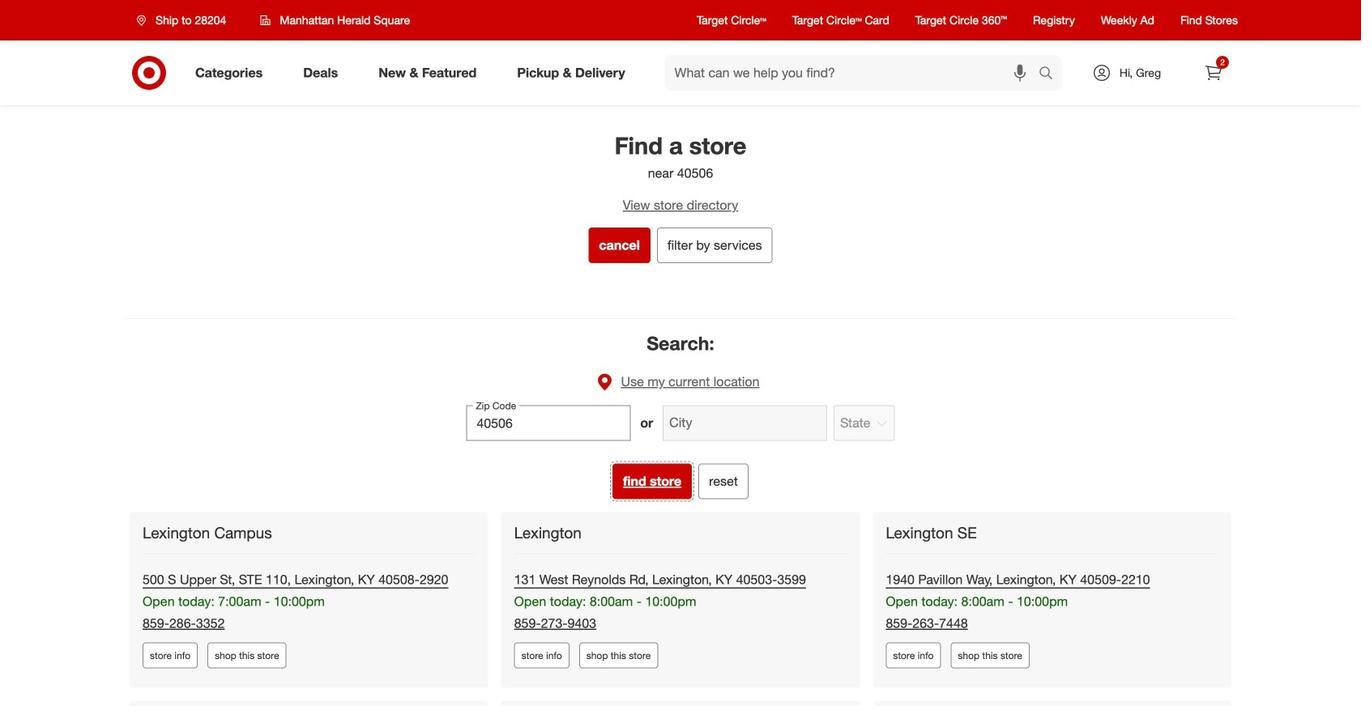 Task type: locate. For each thing, give the bounding box(es) containing it.
None text field
[[466, 406, 631, 441], [663, 406, 828, 441], [466, 406, 631, 441], [663, 406, 828, 441]]



Task type: vqa. For each thing, say whether or not it's contained in the screenshot.
Add button
no



Task type: describe. For each thing, give the bounding box(es) containing it.
What can we help you find? suggestions appear below search field
[[665, 55, 1043, 91]]



